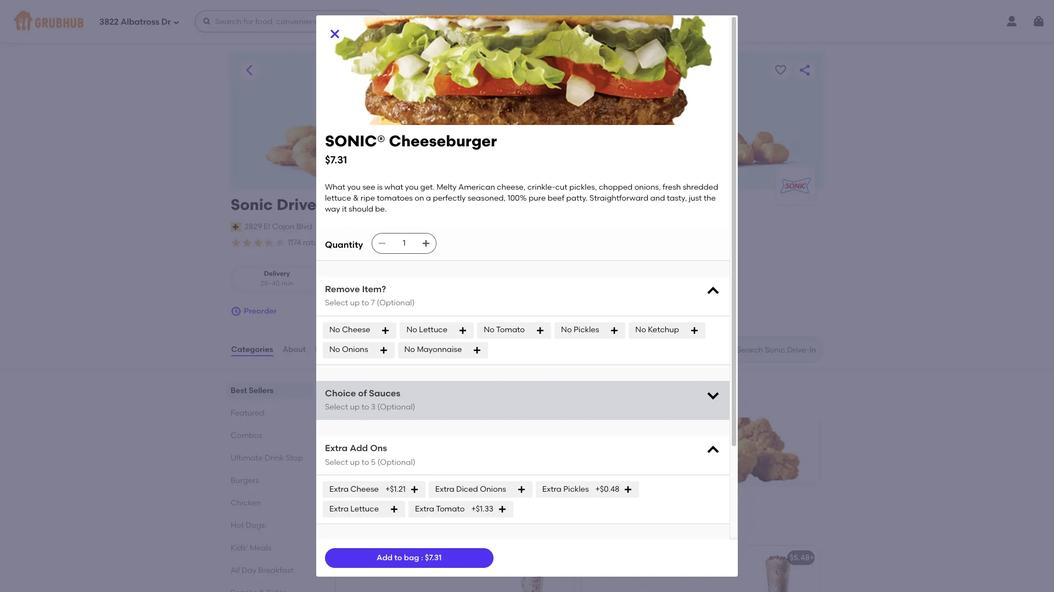 Task type: locate. For each thing, give the bounding box(es) containing it.
2 vertical spatial (optional)
[[377, 458, 415, 468]]

$7.31 up what on the left
[[325, 154, 347, 166]]

1 vertical spatial cheeseburger
[[376, 448, 430, 457]]

3822 albatross dr
[[99, 17, 171, 27]]

add left ons
[[350, 444, 368, 454]]

1 horizontal spatial tomato
[[496, 326, 525, 335]]

switch location button
[[317, 221, 375, 233]]

on inside best sellers most ordered on grubhub
[[385, 399, 395, 409]]

crinkle-
[[527, 183, 555, 192]]

hot dogs tab
[[231, 521, 307, 532]]

0 vertical spatial pickles
[[574, 326, 599, 335]]

tomato for no tomato
[[496, 326, 525, 335]]

no for no pickles
[[561, 326, 572, 335]]

cheeseburger up melty
[[389, 132, 497, 150]]

2829
[[244, 222, 262, 232]]

sellers
[[362, 384, 400, 398], [249, 387, 274, 396]]

1 vertical spatial select
[[325, 403, 348, 412]]

sonic® cheeseburger $7.31 up the 'get.'
[[325, 132, 497, 166]]

0 vertical spatial lettuce
[[419, 326, 448, 335]]

2 up from the top
[[350, 403, 360, 412]]

1 horizontal spatial sellers
[[362, 384, 400, 398]]

svg image
[[1032, 15, 1045, 28], [203, 17, 211, 26], [173, 19, 180, 26], [231, 306, 242, 317], [381, 326, 390, 335], [459, 326, 467, 335], [473, 346, 482, 355], [706, 388, 721, 403], [706, 443, 721, 459], [410, 486, 419, 495], [624, 486, 633, 495], [390, 506, 399, 515]]

beef
[[548, 194, 564, 203]]

no tomato
[[484, 326, 525, 335]]

up down of
[[350, 403, 360, 412]]

sonic® up '5'
[[344, 448, 374, 457]]

1 horizontal spatial add
[[377, 554, 393, 563]]

on time delivery
[[414, 239, 465, 247]]

(optional) inside choice of sauces select up to 3 (optional)
[[377, 403, 415, 412]]

diced
[[456, 485, 478, 495]]

extra for add
[[325, 444, 348, 454]]

sonic® up "see"
[[325, 132, 385, 150]]

svg image
[[328, 27, 342, 41], [378, 239, 387, 248], [422, 239, 431, 248], [706, 284, 721, 299], [536, 326, 545, 335], [610, 326, 619, 335], [690, 326, 699, 335], [379, 346, 388, 355], [517, 486, 526, 495], [498, 506, 507, 515]]

trick down add to bag : $7.31
[[369, 569, 387, 579]]

best inside best sellers most ordered on grubhub
[[334, 384, 359, 398]]

categories
[[231, 345, 273, 355]]

best inside tab
[[231, 387, 247, 396]]

(optional) right the 7
[[377, 299, 415, 308]]

best up most
[[334, 384, 359, 398]]

no for no cheese
[[329, 326, 340, 335]]

perfectly
[[433, 194, 466, 203]]

0 vertical spatial featured
[[231, 409, 264, 418]]

sonic®
[[325, 132, 385, 150], [344, 448, 374, 457]]

up inside choice of sauces select up to 3 (optional)
[[350, 403, 360, 412]]

treat
[[401, 554, 421, 563], [400, 569, 419, 579], [660, 569, 679, 579]]

1 horizontal spatial on
[[415, 194, 424, 203]]

min down delivery
[[281, 280, 293, 288]]

0 horizontal spatial add
[[350, 444, 368, 454]]

2 select from the top
[[325, 403, 348, 412]]

1 min from the left
[[281, 280, 293, 288]]

vanilla trick or treat blast
[[343, 554, 442, 563], [343, 569, 439, 579]]

blast
[[423, 554, 442, 563], [421, 569, 439, 579], [681, 569, 700, 579]]

no pickles
[[561, 326, 599, 335]]

0 vertical spatial select
[[325, 299, 348, 308]]

you left the 'get.'
[[405, 183, 418, 192]]

patty.
[[566, 194, 588, 203]]

2 vertical spatial select
[[325, 458, 348, 468]]

cheese up no onions
[[342, 326, 370, 335]]

el
[[264, 222, 270, 232]]

it
[[342, 205, 347, 214]]

combos tab
[[231, 430, 307, 442]]

to
[[362, 299, 369, 308], [362, 403, 369, 412], [362, 458, 369, 468], [394, 554, 402, 563]]

1 vertical spatial vanilla trick or treat blast
[[343, 569, 439, 579]]

2 vertical spatial featured
[[334, 525, 363, 532]]

no for no ketchup
[[635, 326, 646, 335]]

(optional) inside extra add ons select up to 5 (optional)
[[377, 458, 415, 468]]

reviews button
[[315, 331, 346, 370]]

min inside pickup mi • 10–20 min
[[390, 280, 402, 288]]

or left bag
[[390, 554, 399, 563]]

featured up 'combos'
[[231, 409, 264, 418]]

featured
[[231, 409, 264, 418], [334, 509, 386, 523], [334, 525, 363, 532]]

what
[[325, 183, 345, 192]]

select down "remove" at the top left
[[325, 299, 348, 308]]

0 vertical spatial vanilla trick or treat blast
[[343, 554, 442, 563]]

caret left icon image
[[243, 64, 256, 77]]

chicken tab
[[231, 498, 307, 510]]

sonic drive-in
[[231, 195, 337, 214]]

to left '5'
[[362, 458, 369, 468]]

1 up from the top
[[350, 299, 360, 308]]

featured inside tab
[[231, 409, 264, 418]]

meals
[[250, 544, 272, 553]]

2 min from the left
[[390, 280, 402, 288]]

sellers inside best sellers most ordered on grubhub
[[362, 384, 400, 398]]

tab
[[231, 588, 307, 593]]

straightforward
[[590, 194, 648, 203]]

best up featured tab
[[231, 387, 247, 396]]

a
[[426, 194, 431, 203]]

select down choice
[[325, 403, 348, 412]]

0 vertical spatial up
[[350, 299, 360, 308]]

sellers up ordered
[[362, 384, 400, 398]]

should
[[349, 205, 373, 214]]

vanilla trick or treat blast down add to bag : $7.31
[[343, 569, 439, 579]]

0 vertical spatial tomato
[[496, 326, 525, 335]]

1 select from the top
[[325, 299, 348, 308]]

up
[[350, 299, 360, 308], [350, 403, 360, 412], [350, 458, 360, 468]]

albatross
[[121, 17, 159, 27]]

sellers inside tab
[[249, 387, 274, 396]]

(optional) down ons
[[377, 458, 415, 468]]

seasoned,
[[468, 194, 506, 203]]

$7.31 left '5'
[[344, 461, 361, 470]]

sonic® cheeseburger $7.31 up the "+$1.21"
[[344, 448, 430, 470]]

no
[[329, 326, 340, 335], [407, 326, 417, 335], [484, 326, 495, 335], [561, 326, 572, 335], [635, 326, 646, 335], [329, 346, 340, 355], [404, 346, 415, 355]]

you up &
[[347, 183, 361, 192]]

cheeseburger up the "+$1.21"
[[376, 448, 430, 457]]

7
[[371, 299, 375, 308]]

1 horizontal spatial onions
[[480, 485, 506, 495]]

Input item quantity number field
[[392, 234, 416, 254]]

shredded
[[683, 183, 718, 192]]

0 vertical spatial (optional)
[[377, 299, 415, 308]]

lettuce down extra cheese
[[350, 505, 379, 514]]

chocolate trick or treat blast image
[[737, 547, 819, 593]]

cheese for ons
[[350, 485, 379, 495]]

combos
[[231, 432, 262, 441]]

lettuce for no lettuce
[[419, 326, 448, 335]]

(optional) for sauces
[[377, 403, 415, 412]]

on
[[414, 239, 423, 247]]

0 vertical spatial vanilla
[[343, 554, 368, 563]]

1 vertical spatial (optional)
[[377, 403, 415, 412]]

to left bag
[[394, 554, 402, 563]]

or
[[390, 554, 399, 563], [389, 569, 398, 579], [649, 569, 658, 579]]

0 vertical spatial sonic®
[[325, 132, 385, 150]]

switch location
[[318, 222, 375, 232]]

what
[[384, 183, 403, 192]]

vanilla trick or treat blast down featured featured at the bottom left
[[343, 554, 442, 563]]

1 vertical spatial up
[[350, 403, 360, 412]]

delivery
[[264, 270, 290, 278]]

extra for diced
[[435, 485, 454, 495]]

1 horizontal spatial you
[[405, 183, 418, 192]]

0 vertical spatial onions
[[342, 346, 368, 355]]

option group
[[231, 265, 419, 293]]

good
[[353, 239, 371, 247]]

cut
[[555, 183, 567, 192]]

featured down extra cheese
[[334, 509, 386, 523]]

cheese
[[342, 326, 370, 335], [350, 485, 379, 495]]

min right 10–20
[[390, 280, 402, 288]]

extra for lettuce
[[329, 505, 349, 514]]

pure
[[529, 194, 546, 203]]

1 vertical spatial cheese
[[350, 485, 379, 495]]

1 horizontal spatial best
[[334, 384, 359, 398]]

2 vanilla from the top
[[343, 569, 368, 579]]

0 vertical spatial on
[[415, 194, 424, 203]]

is
[[377, 183, 383, 192]]

select up extra cheese
[[325, 458, 348, 468]]

in
[[323, 195, 337, 214]]

pickup mi • 10–20 min
[[355, 270, 402, 288]]

to inside choice of sauces select up to 3 (optional)
[[362, 403, 369, 412]]

extra cheese
[[329, 485, 379, 495]]

chicken
[[231, 499, 261, 508]]

1 you from the left
[[347, 183, 361, 192]]

best
[[334, 384, 359, 398], [231, 387, 247, 396]]

hot dogs
[[231, 522, 265, 531]]

featured featured
[[334, 509, 386, 532]]

1 vertical spatial vanilla
[[343, 569, 368, 579]]

kids'
[[231, 544, 248, 553]]

up left the 7
[[350, 299, 360, 308]]

save this restaurant image
[[774, 64, 787, 77]]

to left the 7
[[362, 299, 369, 308]]

sellers up featured tab
[[249, 387, 274, 396]]

0 horizontal spatial you
[[347, 183, 361, 192]]

1 horizontal spatial min
[[390, 280, 402, 288]]

0 horizontal spatial lettuce
[[350, 505, 379, 514]]

select
[[325, 299, 348, 308], [325, 403, 348, 412], [325, 458, 348, 468]]

featured down extra lettuce
[[334, 525, 363, 532]]

you
[[347, 183, 361, 192], [405, 183, 418, 192]]

star icon image
[[231, 238, 242, 249], [242, 238, 253, 249], [253, 238, 264, 249], [264, 238, 275, 249], [264, 238, 275, 249], [275, 238, 285, 249]]

choice of sauces select up to 3 (optional)
[[325, 388, 415, 412]]

(optional)
[[377, 299, 415, 308], [377, 403, 415, 412], [377, 458, 415, 468]]

select inside choice of sauces select up to 3 (optional)
[[325, 403, 348, 412]]

on left a
[[415, 194, 424, 203]]

lettuce for extra lettuce
[[350, 505, 379, 514]]

(optional) down sauces
[[377, 403, 415, 412]]

0 horizontal spatial on
[[385, 399, 395, 409]]

add left bag
[[377, 554, 393, 563]]

1 vertical spatial featured
[[334, 509, 386, 523]]

1 vertical spatial tomato
[[436, 505, 465, 514]]

up inside extra add ons select up to 5 (optional)
[[350, 458, 360, 468]]

1 vertical spatial sonic®
[[344, 448, 374, 457]]

up inside remove item? select up to 7 (optional)
[[350, 299, 360, 308]]

chocolate trick or treat blast
[[589, 569, 700, 579]]

onions up '+$1.33'
[[480, 485, 506, 495]]

ratings
[[303, 238, 329, 248]]

to left the 3
[[362, 403, 369, 412]]

add
[[350, 444, 368, 454], [377, 554, 393, 563]]

mayonnaise
[[417, 346, 462, 355]]

0 horizontal spatial tomato
[[436, 505, 465, 514]]

$5.48
[[790, 554, 810, 563]]

ketchup
[[648, 326, 679, 335]]

1 horizontal spatial lettuce
[[419, 326, 448, 335]]

featured for featured
[[231, 409, 264, 418]]

0 horizontal spatial sellers
[[249, 387, 274, 396]]

2829 el cajon blvd
[[244, 222, 312, 232]]

3 select from the top
[[325, 458, 348, 468]]

food
[[372, 239, 387, 247]]

0 vertical spatial sonic® cheeseburger $7.31
[[325, 132, 497, 166]]

no for no tomato
[[484, 326, 495, 335]]

onions down no cheese
[[342, 346, 368, 355]]

1 vertical spatial on
[[385, 399, 395, 409]]

trick
[[370, 554, 388, 563], [369, 569, 387, 579], [630, 569, 647, 579]]

no for no mayonnaise
[[404, 346, 415, 355]]

1 vertical spatial add
[[377, 554, 393, 563]]

1 vertical spatial lettuce
[[350, 505, 379, 514]]

lettuce up no mayonnaise
[[419, 326, 448, 335]]

0 horizontal spatial min
[[281, 280, 293, 288]]

0 vertical spatial cheese
[[342, 326, 370, 335]]

up left '5'
[[350, 458, 360, 468]]

select inside extra add ons select up to 5 (optional)
[[325, 458, 348, 468]]

3 up from the top
[[350, 458, 360, 468]]

0 vertical spatial add
[[350, 444, 368, 454]]

extra inside extra add ons select up to 5 (optional)
[[325, 444, 348, 454]]

remove item? select up to 7 (optional)
[[325, 284, 415, 308]]

good food
[[353, 239, 387, 247]]

sonic
[[231, 195, 273, 214]]

up for add
[[350, 458, 360, 468]]

0 horizontal spatial best
[[231, 387, 247, 396]]

0 vertical spatial cheeseburger
[[389, 132, 497, 150]]

1 vertical spatial pickles
[[563, 485, 589, 495]]

cheese up extra lettuce
[[350, 485, 379, 495]]

min inside the delivery 25–40 min
[[281, 280, 293, 288]]

0 vertical spatial $7.31
[[325, 154, 347, 166]]

$7.31 right ":"
[[425, 554, 442, 563]]

2 vertical spatial up
[[350, 458, 360, 468]]

extra tomato
[[415, 505, 465, 514]]

on down sauces
[[385, 399, 395, 409]]

kids' meals tab
[[231, 543, 307, 555]]

remove
[[325, 284, 360, 295]]

breakfast
[[258, 567, 294, 576]]

0 horizontal spatial onions
[[342, 346, 368, 355]]

1174 ratings
[[288, 238, 329, 248]]



Task type: describe. For each thing, give the bounding box(es) containing it.
no for no onions
[[329, 346, 340, 355]]

just
[[689, 194, 702, 203]]

of
[[358, 388, 367, 399]]

to inside remove item? select up to 7 (optional)
[[362, 299, 369, 308]]

melty
[[437, 183, 457, 192]]

extra for tomato
[[415, 505, 434, 514]]

best sellers
[[231, 387, 274, 396]]

1 vanilla from the top
[[343, 554, 368, 563]]

ons
[[370, 444, 387, 454]]

search icon image
[[719, 344, 732, 357]]

about button
[[282, 331, 306, 370]]

up for of
[[350, 403, 360, 412]]

location
[[344, 222, 375, 232]]

best for best sellers most ordered on grubhub
[[334, 384, 359, 398]]

best for best sellers
[[231, 387, 247, 396]]

drink
[[265, 454, 284, 463]]

all day breakfast tab
[[231, 566, 307, 577]]

cheese for select
[[342, 326, 370, 335]]

or down add to bag : $7.31
[[389, 569, 398, 579]]

see
[[362, 183, 375, 192]]

Search Sonic Drive-In search field
[[736, 345, 820, 356]]

blvd
[[296, 222, 312, 232]]

ultimate drink stop
[[231, 454, 303, 463]]

pickles,
[[569, 183, 597, 192]]

all
[[231, 567, 240, 576]]

ordered
[[354, 399, 383, 409]]

tomatoes
[[377, 194, 413, 203]]

burgers tab
[[231, 476, 307, 487]]

main navigation navigation
[[0, 0, 1054, 43]]

:
[[421, 554, 423, 563]]

cajon
[[272, 222, 295, 232]]

1 vertical spatial onions
[[480, 485, 506, 495]]

get.
[[420, 183, 435, 192]]

dogs
[[246, 522, 265, 531]]

3
[[371, 403, 376, 412]]

2 vertical spatial $7.31
[[425, 554, 442, 563]]

drive-
[[277, 195, 323, 214]]

categories button
[[231, 331, 274, 370]]

chopped
[[599, 183, 633, 192]]

add inside extra add ons select up to 5 (optional)
[[350, 444, 368, 454]]

+$1.33
[[471, 505, 493, 514]]

hot
[[231, 522, 244, 531]]

american
[[458, 183, 495, 192]]

share icon image
[[798, 64, 811, 77]]

the
[[704, 194, 716, 203]]

(optional) for ons
[[377, 458, 415, 468]]

day
[[242, 567, 256, 576]]

extra lettuce
[[329, 505, 379, 514]]

+$1.21
[[385, 485, 406, 495]]

fresh
[[663, 183, 681, 192]]

1174
[[288, 238, 301, 248]]

no lettuce
[[407, 326, 448, 335]]

select for extra
[[325, 458, 348, 468]]

add to bag : $7.31
[[377, 554, 442, 563]]

save this restaurant button
[[771, 60, 791, 80]]

extra diced onions
[[435, 485, 506, 495]]

ultimate drink stop tab
[[231, 453, 307, 465]]

+$0.48
[[595, 485, 619, 495]]

trick left bag
[[370, 554, 388, 563]]

sellers for best sellers
[[249, 387, 274, 396]]

way
[[325, 205, 340, 214]]

vanilla trick or treat blast image
[[491, 547, 573, 593]]

switch
[[318, 222, 342, 232]]

stop
[[286, 454, 303, 463]]

sauces
[[369, 388, 400, 399]]

select for choice
[[325, 403, 348, 412]]

10–20
[[370, 280, 388, 288]]

chocolate
[[589, 569, 628, 579]]

•
[[365, 280, 368, 288]]

no mayonnaise
[[404, 346, 462, 355]]

choice
[[325, 388, 356, 399]]

be.
[[375, 205, 387, 214]]

1 vertical spatial sonic® cheeseburger $7.31
[[344, 448, 430, 470]]

featured inside featured featured
[[334, 525, 363, 532]]

no for no lettuce
[[407, 326, 417, 335]]

+
[[810, 554, 814, 563]]

delivery 25–40 min
[[261, 270, 293, 288]]

kids' meals
[[231, 544, 272, 553]]

ripe
[[361, 194, 375, 203]]

to inside extra add ons select up to 5 (optional)
[[362, 458, 369, 468]]

5
[[371, 458, 376, 468]]

svg image inside preorder button
[[231, 306, 242, 317]]

3822
[[99, 17, 119, 27]]

no ketchup
[[635, 326, 679, 335]]

pickles for no pickles
[[574, 326, 599, 335]]

no onions
[[329, 346, 368, 355]]

dr
[[161, 17, 171, 27]]

trick right chocolate
[[630, 569, 647, 579]]

or right chocolate
[[649, 569, 658, 579]]

burgers
[[231, 477, 259, 486]]

1 vanilla trick or treat blast from the top
[[343, 554, 442, 563]]

grubhub
[[396, 399, 430, 409]]

option group containing delivery 25–40 min
[[231, 265, 419, 293]]

pickles for extra pickles
[[563, 485, 589, 495]]

best sellers tab
[[231, 385, 307, 397]]

select inside remove item? select up to 7 (optional)
[[325, 299, 348, 308]]

sonic drive-in logo image
[[776, 167, 815, 205]]

100%
[[508, 194, 527, 203]]

extra for pickles
[[542, 485, 562, 495]]

ultimate
[[231, 454, 263, 463]]

about
[[283, 345, 306, 355]]

pickup
[[362, 270, 384, 278]]

2 you from the left
[[405, 183, 418, 192]]

74
[[396, 238, 404, 248]]

sellers for best sellers most ordered on grubhub
[[362, 384, 400, 398]]

featured for featured featured
[[334, 509, 386, 523]]

1 vertical spatial $7.31
[[344, 461, 361, 470]]

extra for cheese
[[329, 485, 349, 495]]

cheese,
[[497, 183, 526, 192]]

most
[[334, 399, 352, 409]]

bag
[[404, 554, 419, 563]]

lettuce
[[325, 194, 351, 203]]

reviews
[[315, 345, 346, 355]]

time
[[425, 239, 439, 247]]

(optional) inside remove item? select up to 7 (optional)
[[377, 299, 415, 308]]

featured tab
[[231, 408, 307, 419]]

&
[[353, 194, 359, 203]]

on inside the what you see is what you get. melty american cheese, crinkle-cut pickles, chopped onions, fresh shredded lettuce & ripe tomatoes on a perfectly seasoned, 100% pure beef patty. straightforward and tasty, just the way it should be.
[[415, 194, 424, 203]]

subscription pass image
[[231, 223, 242, 232]]

2 vanilla trick or treat blast from the top
[[343, 569, 439, 579]]

tomato for extra tomato
[[436, 505, 465, 514]]



Task type: vqa. For each thing, say whether or not it's contained in the screenshot.
top $7.31
yes



